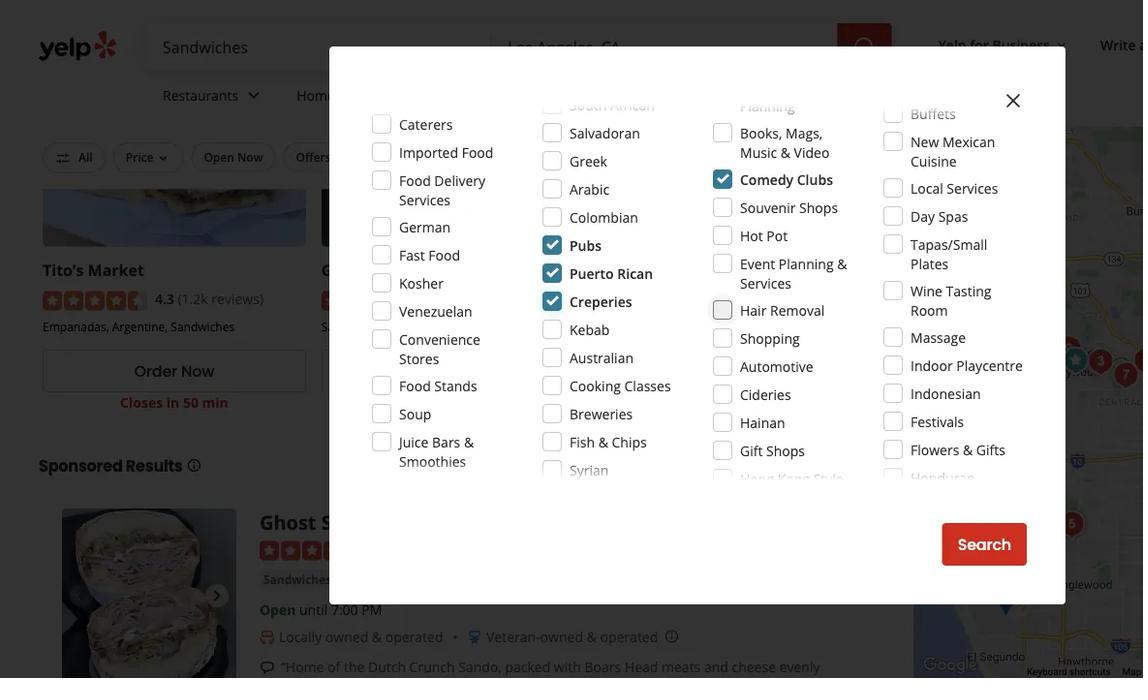 Task type: vqa. For each thing, say whether or not it's contained in the screenshot.
(7 reviews) link
no



Task type: locate. For each thing, give the bounding box(es) containing it.
0 vertical spatial 7:00
[[464, 394, 491, 412]]

open down restaurants link
[[204, 149, 234, 165]]

24 chevron down v2 image right more
[[629, 84, 652, 107]]

sandwiches down "4.3 (1.2k reviews)"
[[171, 319, 235, 335]]

view website link
[[322, 350, 585, 393]]

now up 50
[[181, 361, 215, 383]]

planning down pot
[[779, 254, 834, 273]]

24 chevron down v2 image
[[243, 84, 266, 107], [629, 84, 652, 107]]

empanadas,
[[43, 319, 109, 335]]

shops for gift shops
[[767, 441, 805, 460]]

close image
[[1002, 89, 1025, 112]]

(288
[[457, 290, 484, 309]]

delivery inside food delivery services
[[435, 171, 486, 189]]

1 vertical spatial 4.8 star rating image
[[260, 542, 364, 561]]

sandwiches, down 3.7 star rating image
[[633, 319, 700, 335]]

0 vertical spatial sando
[[371, 260, 419, 281]]

head
[[625, 659, 658, 677]]

& right bars
[[464, 433, 474, 451]]

cuisine
[[911, 152, 957, 170]]

owned for locally
[[326, 629, 369, 647]]

until up locally
[[300, 602, 328, 620]]

1 horizontal spatial now
[[237, 149, 263, 165]]

1 horizontal spatial sandwiches
[[264, 573, 332, 589]]

open until 7:00 pm down the view website
[[392, 394, 515, 412]]

0 horizontal spatial sandwiches,
[[322, 319, 388, 335]]

1 vertical spatial 7:00
[[331, 602, 358, 620]]

offers inside button
[[296, 149, 331, 165]]

2 offers from the left
[[518, 149, 553, 165]]

ggiata - west hollywood image
[[1050, 330, 1089, 369]]

1 vertical spatial open until 7:00 pm
[[260, 602, 382, 620]]

1 horizontal spatial ghost
[[322, 260, 367, 281]]

operated up crunch
[[385, 629, 443, 647]]

classes
[[625, 377, 671, 395]]

hot inside button
[[759, 149, 779, 165]]

event down hot pot
[[741, 254, 776, 273]]

3 reviews) from the left
[[759, 290, 811, 309]]

7:00 up locally owned & operated at bottom left
[[331, 602, 358, 620]]

1 vertical spatial hot
[[741, 226, 764, 245]]

tapas/small plates
[[911, 235, 988, 273]]

open down view
[[392, 394, 428, 412]]

delivery down reservations
[[435, 171, 486, 189]]

2 vertical spatial and
[[592, 678, 616, 678]]

0 horizontal spatial offers
[[296, 149, 331, 165]]

2 horizontal spatial pm
[[773, 394, 794, 412]]

ghost sando shop link up 'sandwiches' link
[[260, 509, 434, 536]]

1 horizontal spatial in
[[327, 678, 339, 678]]

hot
[[759, 149, 779, 165], [741, 226, 764, 245]]

1 horizontal spatial open
[[260, 602, 296, 620]]

rican
[[618, 264, 653, 283]]

1 operated from the left
[[385, 629, 443, 647]]

& right fish
[[599, 433, 609, 451]]

1 vertical spatial ghost sando shop image
[[62, 509, 236, 678]]

1 horizontal spatial event
[[790, 77, 825, 95]]

now
[[237, 149, 263, 165], [181, 361, 215, 383]]

open up "16 locally owned v2" image
[[260, 602, 296, 620]]

get directions link
[[601, 350, 864, 393]]

0 vertical spatial ghost sando shop image
[[1057, 342, 1096, 380]]

& inside "juice bars & smoothies"
[[464, 433, 474, 451]]

0 vertical spatial event
[[790, 77, 825, 95]]

24 chevron down v2 image
[[537, 84, 560, 107]]

reservations button
[[400, 142, 498, 172]]

ghost sando shop link down german
[[322, 260, 461, 281]]

info icon image
[[664, 629, 680, 645], [664, 629, 680, 645]]

event up mags,
[[790, 77, 825, 95]]

& inside party & event planning
[[777, 77, 787, 95]]

books,
[[741, 124, 783, 142]]

0 horizontal spatial ghost
[[260, 509, 317, 536]]

now inside "link"
[[181, 361, 215, 383]]

closes
[[120, 394, 163, 412]]

food inside food delivery services
[[399, 171, 431, 189]]

style
[[814, 470, 844, 488]]

planning down party
[[741, 96, 796, 115]]

16 info v2 image
[[187, 458, 202, 474]]

&
[[777, 77, 787, 95], [781, 143, 791, 161], [838, 254, 848, 273], [464, 433, 474, 451], [599, 433, 609, 451], [963, 441, 973, 459], [372, 629, 382, 647], [587, 629, 597, 647]]

0 vertical spatial ghost
[[322, 260, 367, 281]]

ghost sando shop image
[[1057, 342, 1096, 380], [62, 509, 236, 678]]

evenly
[[780, 659, 821, 677]]

2 horizontal spatial and
[[782, 149, 803, 165]]

sando for bottommost ghost sando shop link
[[322, 509, 381, 536]]

1 horizontal spatial offers
[[518, 149, 553, 165]]

hair removal
[[741, 301, 825, 319]]

sandwiches, left delis
[[322, 319, 388, 335]]

planning inside party & event planning
[[741, 96, 796, 115]]

home services
[[297, 86, 390, 104]]

services up german
[[399, 190, 451, 209]]

1 horizontal spatial new
[[911, 132, 939, 151]]

delivery
[[334, 149, 380, 165], [435, 171, 486, 189]]

until left 8:30
[[711, 394, 739, 412]]

local services
[[911, 179, 999, 197]]

for right good
[[668, 149, 684, 165]]

sandwiches
[[171, 319, 235, 335], [264, 573, 332, 589]]

ghost
[[322, 260, 367, 281], [260, 509, 317, 536]]

and inside hot and new button
[[782, 149, 803, 165]]

7:00
[[464, 394, 491, 412], [331, 602, 358, 620]]

2 24 chevron down v2 image from the left
[[629, 84, 652, 107]]

pm down website
[[494, 394, 515, 412]]

& left video
[[781, 143, 791, 161]]

0 vertical spatial sandwiches
[[171, 319, 235, 335]]

1 24 chevron down v2 image from the left
[[243, 84, 266, 107]]

0 vertical spatial planning
[[741, 96, 796, 115]]

24 chevron down v2 image right restaurants
[[243, 84, 266, 107]]

shop down smoothies
[[386, 509, 434, 536]]

services inside event planning & services
[[741, 274, 792, 292]]

all'antico vinaio image
[[902, 499, 941, 537]]

2 operated from the left
[[600, 629, 658, 647]]

in left 50
[[166, 394, 180, 412]]

now down restaurants link
[[237, 149, 263, 165]]

fast down 3.7
[[703, 319, 725, 335]]

until down the view website
[[432, 394, 460, 412]]

all
[[79, 149, 93, 165]]

0 vertical spatial and
[[782, 149, 803, 165]]

shop
[[423, 260, 461, 281], [386, 509, 434, 536]]

house
[[406, 678, 445, 678]]

1 vertical spatial ghost sando shop
[[260, 509, 434, 536]]

2 horizontal spatial open
[[392, 394, 428, 412]]

1 horizontal spatial 24 chevron down v2 image
[[629, 84, 652, 107]]

offers for offers delivery
[[296, 149, 331, 165]]

4.8 star rating image up the sandwiches button
[[260, 542, 364, 561]]

4.3 (1.2k reviews)
[[155, 290, 264, 309]]

1 vertical spatial sando
[[322, 509, 381, 536]]

1 offers from the left
[[296, 149, 331, 165]]

new up cuisine at the right top of the page
[[911, 132, 939, 151]]

for inside button
[[970, 35, 989, 54]]

1 owned from the left
[[326, 629, 369, 647]]

sando,
[[459, 659, 502, 677]]

ggiata delicatessen image
[[1128, 342, 1144, 380]]

delivery inside button
[[334, 149, 380, 165]]

for for good
[[668, 149, 684, 165]]

hot left pot
[[741, 226, 764, 245]]

open until 7:00 pm up locally
[[260, 602, 382, 620]]

& left the gifts
[[963, 441, 973, 459]]

cooking classes
[[570, 377, 671, 395]]

ghost sando shop link
[[322, 260, 461, 281], [260, 509, 434, 536]]

sando
[[371, 260, 419, 281], [322, 509, 381, 536]]

1 vertical spatial delivery
[[435, 171, 486, 189]]

0 horizontal spatial open
[[204, 149, 234, 165]]

1 horizontal spatial delivery
[[435, 171, 486, 189]]

1 horizontal spatial sandwiches,
[[633, 319, 700, 335]]

fish
[[570, 433, 595, 451]]

1 horizontal spatial for
[[970, 35, 989, 54]]

0 horizontal spatial 24 chevron down v2 image
[[243, 84, 266, 107]]

owned up with on the bottom of the page
[[540, 629, 583, 647]]

venezuelan
[[399, 302, 473, 320]]

0 horizontal spatial in
[[166, 394, 180, 412]]

for right "yelp"
[[970, 35, 989, 54]]

0 horizontal spatial until
[[300, 602, 328, 620]]

24 chevron down v2 image inside restaurants link
[[243, 84, 266, 107]]

all about the bread image
[[1078, 342, 1117, 380]]

shops
[[800, 198, 838, 217], [767, 441, 805, 460]]

hong kong style cafe
[[741, 470, 844, 507]]

and up comedy clubs
[[782, 149, 803, 165]]

24 chevron down v2 image inside "more" link
[[629, 84, 652, 107]]

1 vertical spatial now
[[181, 361, 215, 383]]

7:00 down website
[[464, 394, 491, 412]]

0 horizontal spatial delivery
[[334, 149, 380, 165]]

ghost sando shop up 'sandwiches' link
[[260, 509, 434, 536]]

None search field
[[147, 23, 896, 70]]

1 horizontal spatial ghost sando shop image
[[1057, 342, 1096, 380]]

2 horizontal spatial reviews)
[[759, 290, 811, 309]]

0 horizontal spatial now
[[181, 361, 215, 383]]

1 horizontal spatial reviews)
[[488, 290, 540, 309]]

sando down german
[[371, 260, 419, 281]]

1 vertical spatial shops
[[767, 441, 805, 460]]

offers left the takeout
[[518, 149, 553, 165]]

& right party
[[777, 77, 787, 95]]

new inside new mexican cuisine
[[911, 132, 939, 151]]

planning
[[741, 96, 796, 115], [779, 254, 834, 273]]

operated for locally owned & operated
[[385, 629, 443, 647]]

operated
[[385, 629, 443, 647], [600, 629, 658, 647]]

1 reviews) from the left
[[212, 290, 264, 309]]

0 horizontal spatial operated
[[385, 629, 443, 647]]

search image
[[854, 36, 877, 59]]

0 vertical spatial delivery
[[334, 149, 380, 165]]

now inside button
[[237, 149, 263, 165]]

food down imported
[[399, 171, 431, 189]]

(53
[[736, 290, 755, 309]]

indoor
[[911, 356, 953, 375]]

0 horizontal spatial sandwiches
[[171, 319, 235, 335]]

1 horizontal spatial open until 7:00 pm
[[392, 394, 515, 412]]

search
[[958, 534, 1012, 556]]

hot and new button
[[746, 142, 844, 172]]

food delivery services
[[399, 171, 486, 209]]

0 horizontal spatial new
[[806, 149, 832, 165]]

1 vertical spatial and
[[705, 659, 729, 677]]

user actions element
[[923, 27, 1144, 66]]

clubs
[[797, 170, 834, 189]]

1 horizontal spatial 7:00
[[464, 394, 491, 412]]

new up clubs
[[806, 149, 832, 165]]

slideshow element
[[62, 509, 236, 678]]

event inside party & event planning
[[790, 77, 825, 95]]

keyboard
[[1027, 666, 1068, 678]]

and
[[782, 149, 803, 165], [705, 659, 729, 677], [592, 678, 616, 678]]

larchmont village wine spirits & cheese image
[[1107, 356, 1144, 395]]

food down "stores" on the left bottom
[[399, 377, 431, 395]]

services up hair in the top right of the page
[[741, 274, 792, 292]]

0 horizontal spatial 7:00
[[331, 602, 358, 620]]

next image
[[205, 585, 229, 608]]

0 horizontal spatial owned
[[326, 629, 369, 647]]

0 horizontal spatial fast
[[399, 246, 425, 264]]

shops down clubs
[[800, 198, 838, 217]]

pm up locally owned & operated at bottom left
[[362, 602, 382, 620]]

1 vertical spatial planning
[[779, 254, 834, 273]]

order now
[[134, 361, 215, 383]]

1 vertical spatial sandwiches
[[264, 573, 332, 589]]

souvenir shops
[[741, 198, 838, 217]]

yelp for business
[[939, 35, 1051, 54]]

delivery for offers delivery
[[334, 149, 380, 165]]

0 horizontal spatial reviews)
[[212, 290, 264, 309]]

now for order now
[[181, 361, 215, 383]]

delivery for food delivery services
[[435, 171, 486, 189]]

offers delivery
[[296, 149, 380, 165]]

0 vertical spatial open
[[204, 149, 234, 165]]

indoor playcentre
[[911, 356, 1023, 375]]

offers down home
[[296, 149, 331, 165]]

for for yelp
[[970, 35, 989, 54]]

order now link
[[43, 350, 306, 393]]

ghost up sandwiches, delis
[[322, 260, 367, 281]]

shops for souvenir shops
[[800, 198, 838, 217]]

business categories element
[[147, 70, 1144, 126]]

2 reviews) from the left
[[488, 290, 540, 309]]

0 vertical spatial for
[[970, 35, 989, 54]]

open now button
[[191, 142, 276, 172]]

and up "sure"
[[705, 659, 729, 677]]

0 vertical spatial shops
[[800, 198, 838, 217]]

stores
[[399, 349, 439, 368]]

2 sandwiches, from the left
[[633, 319, 700, 335]]

market
[[88, 260, 144, 281]]

chips
[[612, 433, 647, 451]]

4.8 star rating image up sandwiches, delis
[[322, 292, 426, 311]]

keyboard shortcuts
[[1027, 666, 1111, 678]]

open now
[[204, 149, 263, 165]]

16 veteran owned v2 image
[[467, 631, 483, 646]]

tasting
[[947, 282, 992, 300]]

4.8 star rating image
[[322, 292, 426, 311], [260, 542, 364, 561]]

pm right 8:30
[[773, 394, 794, 412]]

yelp for business button
[[931, 27, 1078, 62]]

ghost up 'sandwiches' link
[[260, 509, 317, 536]]

1 vertical spatial event
[[741, 254, 776, 273]]

a
[[1140, 35, 1144, 54]]

sandwiches up locally
[[264, 573, 332, 589]]

services up spas on the right of the page
[[947, 179, 999, 197]]

ghost for bottommost ghost sando shop link
[[260, 509, 317, 536]]

1 vertical spatial for
[[668, 149, 684, 165]]

imported
[[399, 143, 459, 161]]

0 vertical spatial ghost sando shop link
[[322, 260, 461, 281]]

delivery down home services link
[[334, 149, 380, 165]]

event inside event planning & services
[[741, 254, 776, 273]]

juice bars & smoothies
[[399, 433, 474, 471]]

24 chevron down v2 image for restaurants link
[[243, 84, 266, 107]]

services right home
[[339, 86, 390, 104]]

in
[[166, 394, 180, 412], [327, 678, 339, 678]]

services
[[339, 86, 390, 104], [947, 179, 999, 197], [399, 190, 451, 209], [741, 274, 792, 292]]

0 horizontal spatial event
[[741, 254, 776, 273]]

spreads
[[538, 678, 588, 678]]

owned up the
[[326, 629, 369, 647]]

fast up kosher
[[399, 246, 425, 264]]

0 vertical spatial fast
[[399, 246, 425, 264]]

0 vertical spatial shop
[[423, 260, 461, 281]]

1 vertical spatial ghost
[[260, 509, 317, 536]]

sando up 'sandwiches' link
[[322, 509, 381, 536]]

offers inside button
[[518, 149, 553, 165]]

1 horizontal spatial owned
[[540, 629, 583, 647]]

packed
[[505, 659, 551, 677]]

and down "boars" at the right
[[592, 678, 616, 678]]

ghost sando shop
[[322, 260, 461, 281], [260, 509, 434, 536]]

1 horizontal spatial and
[[705, 659, 729, 677]]

& down souvenir shops
[[838, 254, 848, 273]]

shops up kong at the bottom
[[767, 441, 805, 460]]

for inside button
[[668, 149, 684, 165]]

& up "boars" at the right
[[587, 629, 597, 647]]

shortcuts
[[1070, 666, 1111, 678]]

sandwiches link
[[260, 571, 336, 590]]

sponsored results
[[39, 456, 183, 477]]

50
[[183, 394, 199, 412]]

operated up head
[[600, 629, 658, 647]]

0 vertical spatial now
[[237, 149, 263, 165]]

creperies
[[570, 292, 633, 311]]

shop up 4.8
[[423, 260, 461, 281]]

in down 'of'
[[327, 678, 339, 678]]

0 horizontal spatial and
[[592, 678, 616, 678]]

the
[[344, 659, 365, 677]]

1 vertical spatial in
[[327, 678, 339, 678]]

hot up comedy
[[759, 149, 779, 165]]

tito's market link
[[43, 260, 144, 281]]

to
[[734, 678, 747, 678]]

hot for hot and new
[[759, 149, 779, 165]]

oui melrose image
[[1082, 343, 1121, 381]]

24 chevron down v2 image for "more" link
[[629, 84, 652, 107]]

until
[[432, 394, 460, 412], [711, 394, 739, 412], [300, 602, 328, 620]]

1 vertical spatial fast
[[703, 319, 725, 335]]

meats
[[662, 659, 701, 677]]

reviews) for get directions
[[759, 290, 811, 309]]

0 vertical spatial hot
[[759, 149, 779, 165]]

2 owned from the left
[[540, 629, 583, 647]]

ghost sando shop down german
[[322, 260, 461, 281]]

1 horizontal spatial operated
[[600, 629, 658, 647]]

mike's deli image
[[1053, 505, 1092, 544]]

0 horizontal spatial for
[[668, 149, 684, 165]]

1 vertical spatial open
[[392, 394, 428, 412]]

hot inside search dialog
[[741, 226, 764, 245]]



Task type: describe. For each thing, give the bounding box(es) containing it.
buffets
[[911, 104, 956, 123]]

with
[[554, 659, 581, 677]]

in inside "home of the dutch crunch sando, packed with boars head meats and cheese evenly coated in authentic house made sauces, spreads and slaws. it'll be sure to fill your sand
[[327, 678, 339, 678]]

closes in 50 min
[[120, 394, 228, 412]]

wine
[[911, 282, 943, 300]]

get directions
[[679, 361, 786, 383]]

0 vertical spatial 4.8 star rating image
[[322, 292, 426, 311]]

locally owned & operated
[[279, 629, 443, 647]]

fast food
[[399, 246, 460, 264]]

offers takeout
[[518, 149, 602, 165]]

cafe
[[741, 489, 769, 507]]

1 sandwiches, from the left
[[322, 319, 388, 335]]

festivals
[[911, 412, 965, 431]]

good for dinner button
[[622, 142, 738, 172]]

fast inside search dialog
[[399, 246, 425, 264]]

flowers
[[911, 441, 960, 459]]

1 vertical spatial ghost sando shop link
[[260, 509, 434, 536]]

mexican
[[943, 132, 996, 151]]

fill
[[750, 678, 765, 678]]

cooking
[[570, 377, 621, 395]]

sandwiches inside button
[[264, 573, 332, 589]]

african
[[611, 95, 655, 114]]

reviews) for order now
[[212, 290, 264, 309]]

new inside hot and new button
[[806, 149, 832, 165]]

google image
[[919, 653, 983, 678]]

sando for the top ghost sando shop link
[[371, 260, 419, 281]]

of
[[328, 659, 341, 677]]

south african
[[570, 95, 655, 114]]

crunch
[[410, 659, 455, 677]]

sponsored
[[39, 456, 123, 477]]

music
[[741, 143, 777, 161]]

australian
[[570, 348, 634, 367]]

event planning & services
[[741, 254, 848, 292]]

locally
[[279, 629, 322, 647]]

gift
[[741, 441, 763, 460]]

& inside books, mags, music & video
[[781, 143, 791, 161]]

coated
[[281, 678, 324, 678]]

results
[[126, 456, 183, 477]]

3.7 (53 reviews)
[[713, 290, 811, 309]]

map 
[[1123, 666, 1144, 678]]

filters group
[[39, 142, 848, 173]]

video
[[794, 143, 830, 161]]

owned for veteran-
[[540, 629, 583, 647]]

16 filter v2 image
[[55, 151, 71, 166]]

takeout
[[556, 149, 602, 165]]

tapas/small
[[911, 235, 988, 253]]

yelp
[[939, 35, 967, 54]]

view website
[[402, 361, 504, 383]]

syrian
[[570, 461, 609, 479]]

keyboard shortcuts button
[[1027, 665, 1111, 678]]

puerto
[[570, 264, 614, 283]]

kebab
[[570, 320, 610, 339]]

mike's deli image
[[1053, 505, 1092, 544]]

1 horizontal spatial fast
[[703, 319, 725, 335]]

kosher
[[399, 274, 444, 292]]

1 horizontal spatial pm
[[494, 394, 515, 412]]

wine tasting room
[[911, 282, 992, 319]]

new mexican cuisine
[[911, 132, 996, 170]]

0 horizontal spatial pm
[[362, 602, 382, 620]]

services inside business categories element
[[339, 86, 390, 104]]

good for dinner
[[635, 149, 726, 165]]

0 vertical spatial in
[[166, 394, 180, 412]]

dinner
[[687, 149, 726, 165]]

room
[[911, 301, 949, 319]]

massage
[[911, 328, 966, 347]]

firehouse
[[601, 260, 677, 281]]

tito's
[[43, 260, 84, 281]]

business
[[993, 35, 1051, 54]]

hot for hot pot
[[741, 226, 764, 245]]

puerto rican
[[570, 264, 653, 283]]

food down german
[[429, 246, 460, 264]]

salvadoran
[[570, 124, 641, 142]]

services inside food delivery services
[[399, 190, 451, 209]]

4.3 star rating image
[[43, 292, 147, 311]]

argentine,
[[112, 319, 168, 335]]

2 horizontal spatial until
[[711, 394, 739, 412]]

dutch
[[368, 659, 406, 677]]

veteran-
[[487, 629, 540, 647]]

16 locally owned v2 image
[[260, 631, 275, 646]]

4.8 (288 reviews)
[[434, 290, 540, 309]]

bars
[[432, 433, 461, 451]]

flowers & gifts
[[911, 441, 1006, 459]]

8:30
[[743, 394, 770, 412]]

& inside event planning & services
[[838, 254, 848, 273]]

0 vertical spatial ghost sando shop
[[322, 260, 461, 281]]

search dialog
[[0, 0, 1144, 678]]

made
[[448, 678, 484, 678]]

4.3
[[155, 290, 174, 309]]

juice
[[399, 433, 429, 451]]

hair
[[741, 301, 767, 319]]

day spas
[[911, 207, 969, 225]]

hainan
[[741, 413, 786, 432]]

16 chevron down v2 image
[[1054, 38, 1070, 53]]

open inside button
[[204, 149, 234, 165]]

fish & chips
[[570, 433, 647, 451]]

sauces,
[[488, 678, 534, 678]]

1 vertical spatial shop
[[386, 509, 434, 536]]

restaurants link
[[147, 70, 281, 126]]

gift shops
[[741, 441, 805, 460]]

"home of the dutch crunch sando, packed with boars head meats and cheese evenly coated in authentic house made sauces, spreads and slaws. it'll be sure to fill your sand
[[281, 659, 840, 678]]

previous image
[[70, 585, 93, 608]]

german
[[399, 218, 451, 236]]

now for open now
[[237, 149, 263, 165]]

hot and new
[[759, 149, 832, 165]]

1 horizontal spatial until
[[432, 394, 460, 412]]

food stands
[[399, 377, 477, 395]]

home services link
[[281, 70, 433, 126]]

food right imported
[[462, 143, 494, 161]]

party
[[741, 77, 773, 95]]

offers for offers takeout
[[518, 149, 553, 165]]

offers takeout button
[[506, 142, 615, 172]]

ghost sando shop image
[[1057, 342, 1096, 380]]

0 horizontal spatial ghost sando shop image
[[62, 509, 236, 678]]

sandwiches, delis
[[322, 319, 418, 335]]

greek
[[570, 152, 608, 170]]

ghost for the top ghost sando shop link
[[322, 260, 367, 281]]

your
[[769, 678, 798, 678]]

offers delivery button
[[283, 142, 393, 172]]

map region
[[902, 0, 1144, 678]]

honduran
[[911, 469, 976, 487]]

operated for veteran-owned & operated
[[600, 629, 658, 647]]

colombian
[[570, 208, 639, 226]]

delis,
[[601, 319, 630, 335]]

tito's market
[[43, 260, 144, 281]]

planning inside event planning & services
[[779, 254, 834, 273]]

0 vertical spatial open until 7:00 pm
[[392, 394, 515, 412]]

3.7
[[713, 290, 732, 309]]

food down (53
[[728, 319, 755, 335]]

be
[[683, 678, 699, 678]]

playcentre
[[957, 356, 1023, 375]]

all button
[[43, 142, 105, 173]]

local
[[911, 179, 944, 197]]

& up dutch
[[372, 629, 382, 647]]

reviews) for view website
[[488, 290, 540, 309]]

cideries
[[741, 385, 791, 404]]

0 horizontal spatial open until 7:00 pm
[[260, 602, 382, 620]]

order
[[134, 361, 177, 383]]

2 vertical spatial open
[[260, 602, 296, 620]]

16 speech v2 image
[[260, 661, 275, 677]]

3.7 star rating image
[[601, 292, 705, 311]]



